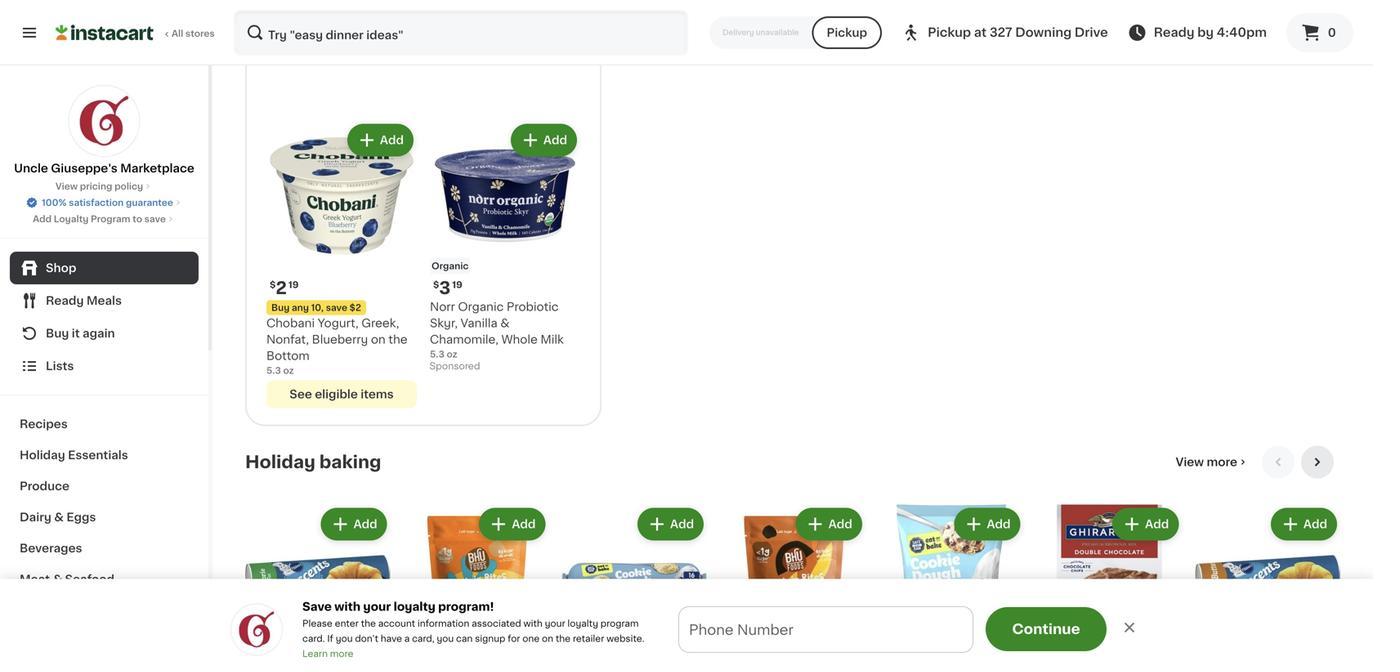 Task type: locate. For each thing, give the bounding box(es) containing it.
uncle giuseppe's marketplace logo image inside uncle giuseppe's marketplace link
[[68, 85, 140, 157]]

organic
[[432, 262, 469, 271], [458, 301, 504, 313], [405, 641, 442, 650]]

the inside chobani yogurt, greek, nonfat, blueberry on the bottom 5.3 oz
[[388, 334, 407, 345]]

buy
[[271, 303, 290, 312], [46, 328, 69, 339]]

0 horizontal spatial holiday
[[20, 450, 65, 461]]

1 horizontal spatial to
[[857, 634, 872, 648]]

loyalty up account
[[394, 601, 435, 613]]

holiday down the 'program'
[[624, 634, 681, 648]]

0 horizontal spatial to
[[133, 215, 142, 224]]

bottom
[[266, 350, 310, 362]]

1 vertical spatial view
[[1176, 457, 1204, 468]]

3
[[439, 280, 451, 297]]

buy it again link
[[10, 317, 199, 350]]

your up account
[[363, 601, 391, 613]]

1 horizontal spatial loyalty
[[568, 619, 598, 628]]

& for seafood
[[53, 574, 62, 585]]

1 vertical spatial loyalty
[[568, 619, 598, 628]]

drive
[[1075, 27, 1108, 38]]

uncle giuseppe's marketplace logo image
[[68, 85, 140, 157], [230, 603, 283, 656]]

organic inside norr organic probiotic skyr, vanilla & chamomile, whole milk 5.3 oz
[[458, 301, 504, 313]]

& inside meat & seafood link
[[53, 574, 62, 585]]

1 horizontal spatial pickup
[[928, 27, 971, 38]]

holiday inside item carousel region
[[245, 454, 315, 471]]

1 horizontal spatial 19
[[452, 280, 462, 289]]

uncle giuseppe's marketplace logo image left card.
[[230, 603, 283, 656]]

essentials inside treatment tracker modal dialog
[[684, 634, 759, 648]]

dairy & eggs
[[20, 512, 96, 523]]

ready by 4:40pm link
[[1128, 23, 1267, 42]]

one
[[522, 634, 540, 643]]

organic down information
[[405, 641, 442, 650]]

essentials left •
[[684, 634, 759, 648]]

a
[[404, 634, 410, 643]]

0 vertical spatial buy
[[271, 303, 290, 312]]

account
[[378, 619, 415, 628]]

1 vertical spatial your
[[545, 619, 565, 628]]

0 vertical spatial view
[[55, 182, 78, 191]]

5.3
[[430, 350, 444, 359], [266, 366, 281, 375]]

0 horizontal spatial $
[[270, 280, 276, 289]]

1 vertical spatial &
[[54, 512, 64, 523]]

to down guarantee in the top left of the page
[[133, 215, 142, 224]]

norr
[[430, 301, 455, 313]]

essentials up "produce" link
[[68, 450, 128, 461]]

0 vertical spatial oz
[[275, 33, 286, 42]]

1 horizontal spatial save
[[326, 303, 347, 312]]

milk
[[540, 334, 564, 345]]

1 horizontal spatial more
[[1207, 457, 1237, 468]]

oz right the 4
[[275, 33, 286, 42]]

19 for 2
[[288, 280, 299, 289]]

0 horizontal spatial you
[[336, 634, 353, 643]]

0 vertical spatial on
[[371, 334, 386, 345]]

beverages link
[[10, 533, 199, 564]]

holiday down recipes
[[20, 450, 65, 461]]

1 vertical spatial with
[[524, 619, 543, 628]]

the down greek,
[[388, 334, 407, 345]]

$50.00
[[803, 634, 854, 648]]

1 vertical spatial on
[[542, 634, 553, 643]]

$2
[[350, 303, 361, 312]]

0 vertical spatial your
[[363, 601, 391, 613]]

redeem
[[959, 636, 999, 645]]

& left 'eggs'
[[54, 512, 64, 523]]

1 vertical spatial more
[[330, 649, 353, 658]]

19 right 2 on the top left
[[288, 280, 299, 289]]

view inside item carousel region
[[1176, 457, 1204, 468]]

organic inside item carousel region
[[405, 641, 442, 650]]

holiday for holiday essentials
[[20, 450, 65, 461]]

organic gluten-free
[[405, 641, 505, 650]]

2 horizontal spatial the
[[556, 634, 571, 643]]

skyr,
[[430, 318, 458, 329]]

1 vertical spatial 5.3
[[266, 366, 281, 375]]

dairy
[[20, 512, 51, 523]]

0 horizontal spatial pickup
[[827, 27, 867, 38]]

1 horizontal spatial holiday
[[245, 454, 315, 471]]

add
[[380, 135, 404, 146], [543, 135, 567, 146], [33, 215, 52, 224], [353, 519, 377, 530], [512, 519, 536, 530], [670, 519, 694, 530], [828, 519, 852, 530], [987, 519, 1011, 530], [1145, 519, 1169, 530], [1303, 519, 1327, 530], [771, 634, 800, 648]]

card,
[[412, 634, 434, 643]]

on down greek,
[[371, 334, 386, 345]]

see eligible items button
[[266, 381, 417, 408]]

$ up chobani
[[270, 280, 276, 289]]

2 vertical spatial the
[[556, 634, 571, 643]]

oz inside chobani yogurt, greek, nonfat, blueberry on the bottom 5.3 oz
[[283, 366, 294, 375]]

0 vertical spatial &
[[500, 318, 510, 329]]

10,
[[311, 303, 324, 312]]

1 vertical spatial uncle giuseppe's marketplace logo image
[[230, 603, 283, 656]]

norr organic probiotic skyr, vanilla & chamomile, whole milk 5.3 oz
[[430, 301, 564, 359]]

holiday left baking
[[245, 454, 315, 471]]

nonfat,
[[266, 334, 309, 345]]

the left $5
[[556, 634, 571, 643]]

have
[[381, 634, 402, 643]]

19 inside $ 2 19
[[288, 280, 299, 289]]

get
[[548, 634, 575, 648]]

uncle giuseppe's marketplace
[[14, 163, 194, 174]]

0 horizontal spatial save
[[144, 215, 166, 224]]

more inside item carousel region
[[1207, 457, 1237, 468]]

1 horizontal spatial the
[[388, 334, 407, 345]]

the up don't
[[361, 619, 376, 628]]

1 horizontal spatial view
[[1176, 457, 1204, 468]]

0 vertical spatial more
[[1207, 457, 1237, 468]]

with up enter
[[334, 601, 361, 613]]

0 horizontal spatial loyalty
[[394, 601, 435, 613]]

1 horizontal spatial you
[[437, 634, 454, 643]]

organic for organic
[[432, 262, 469, 271]]

loyalty up retailer
[[568, 619, 598, 628]]

$ inside $ 3 19
[[433, 280, 439, 289]]

learn more link
[[302, 649, 353, 658]]

your
[[363, 601, 391, 613], [545, 619, 565, 628]]

19 right '3'
[[452, 280, 462, 289]]

5.3 up "sponsored badge" 'image'
[[430, 350, 444, 359]]

0 horizontal spatial essentials
[[68, 450, 128, 461]]

2 horizontal spatial holiday
[[624, 634, 681, 648]]

all
[[172, 29, 183, 38]]

0 vertical spatial 5.3
[[430, 350, 444, 359]]

1 horizontal spatial with
[[524, 619, 543, 628]]

buy up chobani
[[271, 303, 290, 312]]

1 horizontal spatial essentials
[[684, 634, 759, 648]]

0 vertical spatial organic
[[432, 262, 469, 271]]

0 horizontal spatial 19
[[288, 280, 299, 289]]

shop
[[46, 262, 76, 274]]

product group containing 2
[[266, 121, 417, 408]]

organic up vanilla in the left of the page
[[458, 301, 504, 313]]

$ inside $ 2 19
[[270, 280, 276, 289]]

save
[[302, 601, 332, 613]]

buy any 10, save $2
[[271, 303, 361, 312]]

1 horizontal spatial buy
[[271, 303, 290, 312]]

pickup inside popup button
[[928, 27, 971, 38]]

0 horizontal spatial buy
[[46, 328, 69, 339]]

0 vertical spatial the
[[388, 334, 407, 345]]

0 horizontal spatial the
[[361, 619, 376, 628]]

2 vertical spatial oz
[[283, 366, 294, 375]]

uncle giuseppe's marketplace logo image up the uncle giuseppe's marketplace
[[68, 85, 140, 157]]

0 horizontal spatial ready
[[46, 295, 84, 306]]

save
[[144, 215, 166, 224], [326, 303, 347, 312]]

see
[[290, 389, 312, 400]]

on right one
[[542, 634, 553, 643]]

chobani yogurt, greek, nonfat, blueberry on the bottom 5.3 oz
[[266, 318, 407, 375]]

0 horizontal spatial on
[[371, 334, 386, 345]]

1 19 from the left
[[288, 280, 299, 289]]

Search field
[[235, 11, 686, 54]]

0 horizontal spatial your
[[363, 601, 391, 613]]

vanilla
[[461, 318, 497, 329]]

pricing
[[80, 182, 112, 191]]

$ 2 19
[[270, 280, 299, 297]]

0 vertical spatial with
[[334, 601, 361, 613]]

& up whole
[[500, 318, 510, 329]]

1 vertical spatial essentials
[[684, 634, 759, 648]]

0 horizontal spatial view
[[55, 182, 78, 191]]

the
[[388, 334, 407, 345], [361, 619, 376, 628], [556, 634, 571, 643]]

website.
[[607, 634, 644, 643]]

0 horizontal spatial more
[[330, 649, 353, 658]]

0 vertical spatial to
[[133, 215, 142, 224]]

0 horizontal spatial uncle giuseppe's marketplace logo image
[[68, 85, 140, 157]]

19 inside $ 3 19
[[452, 280, 462, 289]]

if
[[327, 634, 333, 643]]

you
[[336, 634, 353, 643], [437, 634, 454, 643]]

save down guarantee in the top left of the page
[[144, 215, 166, 224]]

sponsored badge image
[[430, 362, 479, 372]]

view for view pricing policy
[[55, 182, 78, 191]]

uncle giuseppe's marketplace link
[[14, 85, 194, 177]]

1 vertical spatial organic
[[458, 301, 504, 313]]

ready left "by"
[[1154, 27, 1195, 38]]

None search field
[[234, 10, 688, 56]]

it
[[72, 328, 80, 339]]

1 horizontal spatial $
[[433, 280, 439, 289]]

you right if
[[336, 634, 353, 643]]

1 vertical spatial save
[[326, 303, 347, 312]]

2
[[276, 280, 287, 297]]

1 horizontal spatial 5.3
[[430, 350, 444, 359]]

holiday
[[20, 450, 65, 461], [245, 454, 315, 471], [624, 634, 681, 648]]

view more link
[[1176, 454, 1249, 471]]

with up one
[[524, 619, 543, 628]]

0 vertical spatial uncle giuseppe's marketplace logo image
[[68, 85, 140, 157]]

lists
[[46, 360, 74, 372]]

1 horizontal spatial ready
[[1154, 27, 1195, 38]]

oz inside norr organic probiotic skyr, vanilla & chamomile, whole milk 5.3 oz
[[447, 350, 457, 359]]

your up get
[[545, 619, 565, 628]]

1 vertical spatial oz
[[447, 350, 457, 359]]

pickup inside button
[[827, 27, 867, 38]]

loyalty
[[54, 215, 89, 224]]

organic for organic gluten-free
[[405, 641, 442, 650]]

baking
[[319, 454, 381, 471]]

ready inside ready meals link
[[46, 295, 84, 306]]

save up yogurt,
[[326, 303, 347, 312]]

0 horizontal spatial 5.3
[[266, 366, 281, 375]]

1 vertical spatial ready
[[46, 295, 84, 306]]

you down information
[[437, 634, 454, 643]]

buy for buy it again
[[46, 328, 69, 339]]

ready down the 'shop'
[[46, 295, 84, 306]]

2 vertical spatial &
[[53, 574, 62, 585]]

& inside dairy & eggs "link"
[[54, 512, 64, 523]]

to right $50.00
[[857, 634, 872, 648]]

5.3 down bottom
[[266, 366, 281, 375]]

2 $ from the left
[[433, 280, 439, 289]]

buy left it
[[46, 328, 69, 339]]

oz up "sponsored badge" 'image'
[[447, 350, 457, 359]]

ready inside ready by 4:40pm link
[[1154, 27, 1195, 38]]

1 $ from the left
[[270, 280, 276, 289]]

$ for 2
[[270, 280, 276, 289]]

pickup for pickup
[[827, 27, 867, 38]]

gluten-
[[449, 641, 484, 650]]

please
[[302, 619, 333, 628]]

organic up $ 3 19
[[432, 262, 469, 271]]

to
[[133, 215, 142, 224], [857, 634, 872, 648]]

1 horizontal spatial on
[[542, 634, 553, 643]]

0 vertical spatial save
[[144, 215, 166, 224]]

& right meat
[[53, 574, 62, 585]]

save with your loyalty program! please enter the account information associated with your loyalty program card. if you don't have a card, you can signup for one on the retailer website. learn more
[[302, 601, 644, 658]]

product group
[[266, 121, 417, 408], [430, 121, 580, 376], [245, 505, 390, 670], [404, 505, 549, 670], [562, 505, 707, 670], [720, 505, 865, 670], [878, 505, 1024, 670], [1037, 505, 1182, 670], [1195, 505, 1340, 670]]

oz down bottom
[[283, 366, 294, 375]]

0 vertical spatial ready
[[1154, 27, 1195, 38]]

2 19 from the left
[[452, 280, 462, 289]]

view pricing policy
[[55, 182, 143, 191]]

stores
[[185, 29, 215, 38]]

$ up norr
[[433, 280, 439, 289]]

1 vertical spatial to
[[857, 634, 872, 648]]

2 vertical spatial organic
[[405, 641, 442, 650]]

for
[[508, 634, 520, 643]]

1 vertical spatial buy
[[46, 328, 69, 339]]

oz
[[275, 33, 286, 42], [447, 350, 457, 359], [283, 366, 294, 375]]

policy
[[114, 182, 143, 191]]

qualify.
[[875, 634, 926, 648]]

items
[[361, 389, 394, 400]]

more inside the save with your loyalty program! please enter the account information associated with your loyalty program card. if you don't have a card, you can signup for one on the retailer website. learn more
[[330, 649, 353, 658]]



Task type: describe. For each thing, give the bounding box(es) containing it.
all stores link
[[56, 10, 216, 56]]

chamomile,
[[430, 334, 498, 345]]

blueberry
[[312, 334, 368, 345]]

4 oz
[[266, 33, 286, 42]]

holiday for holiday baking
[[245, 454, 315, 471]]

1 vertical spatial the
[[361, 619, 376, 628]]

don't
[[355, 634, 378, 643]]

view more
[[1176, 457, 1237, 468]]

buy for buy any 10, save $2
[[271, 303, 290, 312]]

pickup button
[[812, 16, 882, 49]]

off
[[600, 634, 621, 648]]

greek,
[[361, 318, 399, 329]]

ready for ready by 4:40pm
[[1154, 27, 1195, 38]]

by
[[1197, 27, 1214, 38]]

0
[[1328, 27, 1336, 38]]

0 horizontal spatial with
[[334, 601, 361, 613]]

recipes
[[20, 418, 68, 430]]

instacart logo image
[[56, 23, 154, 42]]

$ for 3
[[433, 280, 439, 289]]

chobani
[[266, 318, 315, 329]]

signup
[[475, 634, 505, 643]]

holiday baking link
[[245, 453, 381, 472]]

yogurt,
[[318, 318, 359, 329]]

holiday essentials
[[20, 450, 128, 461]]

guarantee
[[126, 198, 173, 207]]

ready meals link
[[10, 284, 199, 317]]

on inside the save with your loyalty program! please enter the account information associated with your loyalty program card. if you don't have a card, you can signup for one on the retailer website. learn more
[[542, 634, 553, 643]]

meat
[[20, 574, 50, 585]]

add loyalty program to save link
[[33, 212, 176, 226]]

buy it again
[[46, 328, 115, 339]]

4:40pm
[[1217, 27, 1267, 38]]

beverages
[[20, 543, 82, 554]]

item carousel region
[[245, 446, 1340, 670]]

to inside treatment tracker modal dialog
[[857, 634, 872, 648]]

ready for ready meals
[[46, 295, 84, 306]]

close image
[[1121, 619, 1138, 636]]

2 you from the left
[[437, 634, 454, 643]]

pickup at 327 downing drive
[[928, 27, 1108, 38]]

shop link
[[10, 252, 199, 284]]

100%
[[42, 198, 67, 207]]

100% satisfaction guarantee button
[[25, 193, 183, 209]]

oz inside button
[[275, 33, 286, 42]]

giuseppe's
[[51, 163, 118, 174]]

all stores
[[172, 29, 215, 38]]

whole
[[501, 334, 538, 345]]

•
[[763, 634, 768, 647]]

continue
[[1012, 622, 1080, 636]]

eggs
[[67, 512, 96, 523]]

4 oz button
[[266, 0, 417, 44]]

produce
[[20, 481, 69, 492]]

1 horizontal spatial your
[[545, 619, 565, 628]]

ready by 4:40pm
[[1154, 27, 1267, 38]]

seafood
[[65, 574, 114, 585]]

on inside chobani yogurt, greek, nonfat, blueberry on the bottom 5.3 oz
[[371, 334, 386, 345]]

information
[[418, 619, 469, 628]]

uncle
[[14, 163, 48, 174]]

pickup at 327 downing drive button
[[902, 10, 1108, 56]]

1 horizontal spatial uncle giuseppe's marketplace logo image
[[230, 603, 283, 656]]

5.3 inside chobani yogurt, greek, nonfat, blueberry on the bottom 5.3 oz
[[266, 366, 281, 375]]

meat & seafood
[[20, 574, 114, 585]]

recipes link
[[10, 409, 199, 440]]

product group containing 3
[[430, 121, 580, 376]]

5.3 inside norr organic probiotic skyr, vanilla & chamomile, whole milk 5.3 oz
[[430, 350, 444, 359]]

ready meals button
[[10, 284, 199, 317]]

327
[[990, 27, 1012, 38]]

& inside norr organic probiotic skyr, vanilla & chamomile, whole milk 5.3 oz
[[500, 318, 510, 329]]

pickup for pickup at 327 downing drive
[[928, 27, 971, 38]]

ready meals
[[46, 295, 122, 306]]

retailer
[[573, 634, 604, 643]]

program!
[[438, 601, 494, 613]]

lists link
[[10, 350, 199, 382]]

card.
[[302, 634, 325, 643]]

holiday inside treatment tracker modal dialog
[[624, 634, 681, 648]]

view for view more
[[1176, 457, 1204, 468]]

add inside treatment tracker modal dialog
[[771, 634, 800, 648]]

produce link
[[10, 471, 199, 502]]

meat & seafood link
[[10, 564, 199, 595]]

treatment tracker modal dialog
[[212, 611, 1373, 670]]

learn
[[302, 649, 328, 658]]

1 you from the left
[[336, 634, 353, 643]]

can
[[456, 634, 473, 643]]

marketplace
[[120, 163, 194, 174]]

0 vertical spatial loyalty
[[394, 601, 435, 613]]

4
[[266, 33, 273, 42]]

meals
[[87, 295, 122, 306]]

19 for 3
[[452, 280, 462, 289]]

Phone Number text field
[[679, 607, 973, 652]]

& for eggs
[[54, 512, 64, 523]]

get $5 off holiday essentials • add $50.00 to qualify.
[[548, 634, 926, 648]]

0 vertical spatial essentials
[[68, 450, 128, 461]]

associated
[[472, 619, 521, 628]]

downing
[[1015, 27, 1072, 38]]

service type group
[[709, 16, 882, 49]]

eligible
[[315, 389, 358, 400]]

free
[[484, 641, 505, 650]]

any
[[292, 303, 309, 312]]

enter
[[335, 619, 359, 628]]

at
[[974, 27, 987, 38]]



Task type: vqa. For each thing, say whether or not it's contained in the screenshot.
the Drive
yes



